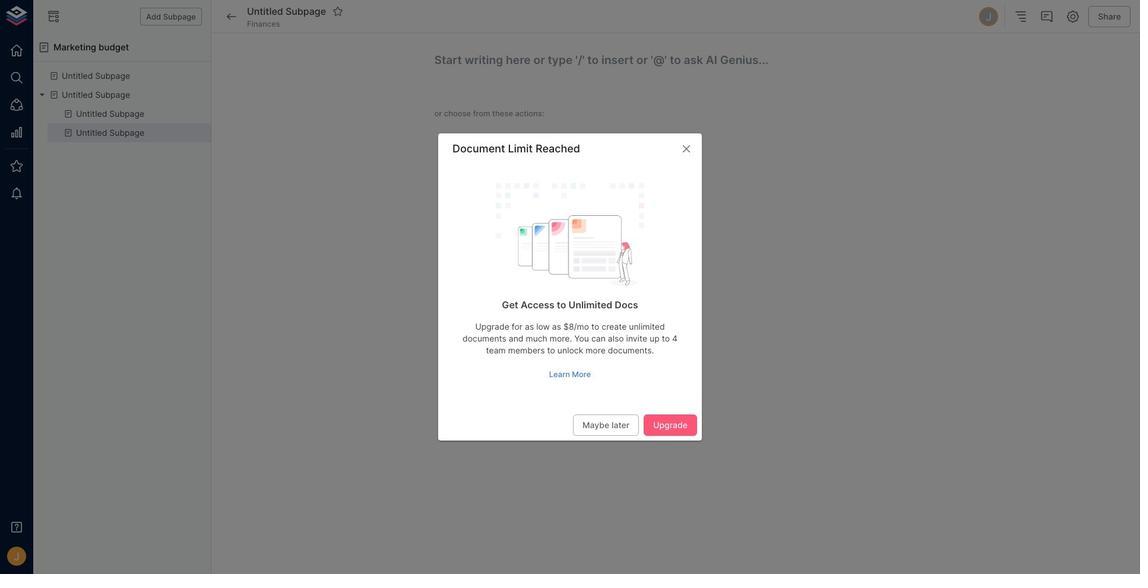 Task type: vqa. For each thing, say whether or not it's contained in the screenshot.
DIALOG
yes



Task type: locate. For each thing, give the bounding box(es) containing it.
dialog
[[438, 133, 702, 441]]



Task type: describe. For each thing, give the bounding box(es) containing it.
comments image
[[1040, 10, 1054, 24]]

hide wiki image
[[46, 10, 61, 24]]

go back image
[[224, 10, 239, 24]]

table of contents image
[[1014, 10, 1028, 24]]

settings image
[[1066, 10, 1080, 24]]

favorite image
[[333, 6, 343, 17]]



